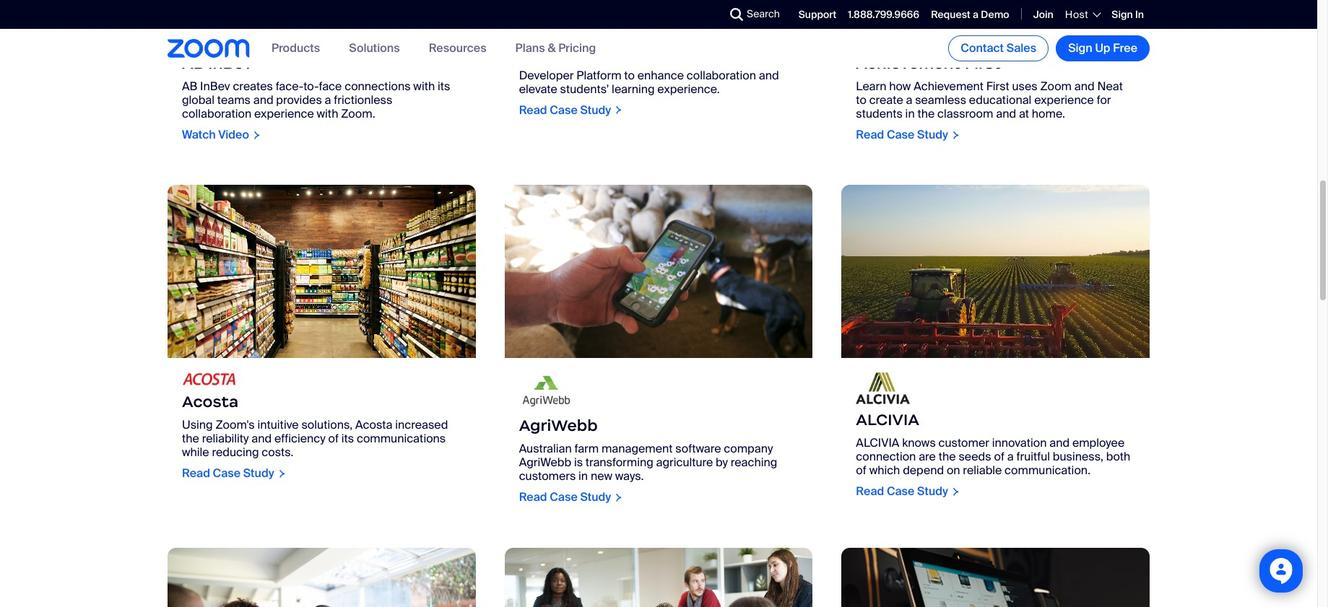 Task type: vqa. For each thing, say whether or not it's contained in the screenshot.
2nd 'and' from the right
no



Task type: locate. For each thing, give the bounding box(es) containing it.
search image
[[730, 8, 743, 21]]

acosta up using
[[182, 392, 238, 412]]

customer
[[939, 436, 989, 451]]

which
[[869, 463, 900, 478]]

sign left the up
[[1068, 40, 1093, 56]]

agriwebb logo image
[[519, 373, 573, 411]]

read down elevate
[[519, 102, 547, 117]]

home.
[[1032, 106, 1065, 121]]

1 horizontal spatial zoom
[[1040, 79, 1072, 94]]

case down customers
[[550, 490, 578, 505]]

join link
[[1033, 8, 1054, 21]]

2 alcivia from the top
[[856, 436, 900, 451]]

intuitive
[[258, 418, 299, 433]]

first
[[965, 54, 1001, 73], [987, 79, 1010, 94]]

1 horizontal spatial in
[[905, 106, 915, 121]]

1 vertical spatial alcivia
[[856, 436, 900, 451]]

1.888.799.9666
[[848, 8, 920, 21]]

a right to-
[[325, 93, 331, 108]]

0 vertical spatial ab
[[182, 54, 205, 73]]

read
[[519, 102, 547, 117], [856, 127, 884, 142], [182, 466, 210, 481], [856, 484, 884, 499], [519, 490, 547, 505]]

provides
[[276, 93, 322, 108]]

alcivia image
[[842, 185, 1150, 358], [856, 373, 910, 405]]

the inside acosta using zoom's intuitive solutions, acosta increased the reliability and efficiency of its communications while reducing costs. read case study
[[182, 431, 199, 446]]

and left at at top right
[[996, 106, 1016, 121]]

search image
[[730, 8, 743, 21]]

1 horizontal spatial of
[[856, 463, 867, 478]]

how
[[552, 54, 574, 69], [889, 79, 911, 94]]

and inside acosta using zoom's intuitive solutions, acosta increased the reliability and efficiency of its communications while reducing costs. read case study
[[252, 431, 272, 446]]

support
[[799, 8, 837, 21]]

1 vertical spatial how
[[889, 79, 911, 94]]

classroom
[[938, 106, 994, 121]]

of right efficiency
[[328, 431, 339, 446]]

case down 'students'
[[887, 127, 915, 142]]

in left new
[[579, 469, 588, 484]]

experience left for
[[1034, 93, 1094, 108]]

first left the uses
[[987, 79, 1010, 94]]

1 horizontal spatial experience
[[1034, 93, 1094, 108]]

knows
[[902, 436, 936, 451]]

0 vertical spatial inbev
[[208, 54, 253, 73]]

request a demo link
[[931, 8, 1010, 21]]

read down customers
[[519, 490, 547, 505]]

experience.
[[658, 81, 720, 97]]

farm
[[575, 442, 599, 457]]

collaboration up video
[[182, 106, 252, 121]]

depend
[[903, 463, 944, 478]]

learn inside acciojob learn how acciojob used solutions from the zoom developer platform to enhance collaboration and elevate students' learning experience. read case study
[[519, 54, 550, 69]]

collaboration
[[687, 68, 756, 83], [182, 106, 252, 121]]

plans & pricing link
[[515, 41, 596, 56]]

1 vertical spatial zoom
[[1040, 79, 1072, 94]]

on
[[947, 463, 960, 478]]

1 vertical spatial collaboration
[[182, 106, 252, 121]]

agriwebb up australian
[[519, 416, 598, 436]]

contact
[[961, 40, 1004, 56]]

agriwebb left is
[[519, 455, 571, 470]]

sign
[[1112, 8, 1133, 21], [1068, 40, 1093, 56]]

collaboration right enhance
[[687, 68, 756, 83]]

0 vertical spatial its
[[438, 79, 450, 94]]

a right create
[[906, 93, 913, 108]]

study inside acciojob learn how acciojob used solutions from the zoom developer platform to enhance collaboration and elevate students' learning experience. read case study
[[580, 102, 611, 117]]

read down 'students'
[[856, 127, 884, 142]]

how inside achievement first learn how achievement first uses zoom and neat to create a seamless educational experience for students in the classroom and at home. read case study
[[889, 79, 911, 94]]

zoom logo image
[[168, 39, 250, 58]]

0 vertical spatial alcivia image
[[842, 185, 1150, 358]]

experience
[[1034, 93, 1094, 108], [254, 106, 314, 121]]

0 horizontal spatial experience
[[254, 106, 314, 121]]

costs.
[[262, 445, 294, 460]]

1 vertical spatial ab
[[182, 79, 197, 94]]

in right create
[[905, 106, 915, 121]]

with down face
[[317, 106, 338, 121]]

alcivia up which
[[856, 436, 900, 451]]

demo
[[981, 8, 1010, 21]]

zoom down search at the top
[[758, 54, 789, 69]]

zoom inside acciojob learn how acciojob used solutions from the zoom developer platform to enhance collaboration and elevate students' learning experience. read case study
[[758, 54, 789, 69]]

1 horizontal spatial acosta
[[355, 418, 393, 433]]

the right are
[[939, 450, 956, 465]]

its down resources
[[438, 79, 450, 94]]

case inside agriwebb australian farm management software company agriwebb is transforming agriculture by reaching customers in new ways. read case study
[[550, 490, 578, 505]]

students'
[[560, 81, 609, 97]]

ab
[[182, 54, 205, 73], [182, 79, 197, 94]]

1 vertical spatial its
[[341, 431, 354, 446]]

study down seamless
[[917, 127, 948, 142]]

its
[[438, 79, 450, 94], [341, 431, 354, 446]]

ab inbev image
[[182, 10, 236, 48]]

to left create
[[856, 93, 867, 108]]

software
[[676, 442, 721, 457]]

first up educational
[[965, 54, 1001, 73]]

with right connections
[[413, 79, 435, 94]]

0 vertical spatial agriwebb
[[519, 416, 598, 436]]

of inside acosta using zoom's intuitive solutions, acosta increased the reliability and efficiency of its communications while reducing costs. read case study
[[328, 431, 339, 446]]

solutions,
[[302, 418, 353, 433]]

1 horizontal spatial learn
[[856, 79, 887, 94]]

study down 'costs.'
[[243, 466, 274, 481]]

and inside acciojob learn how acciojob used solutions from the zoom developer platform to enhance collaboration and elevate students' learning experience. read case study
[[759, 68, 779, 83]]

a inside alcivia alcivia knows customer innovation and employee connection are the seeds of a fruitful business, both of which depend on reliable communication. read case study
[[1007, 450, 1014, 465]]

ab down zoom logo
[[182, 79, 197, 94]]

0 vertical spatial to
[[624, 68, 635, 83]]

elevate
[[519, 81, 557, 97]]

sign in
[[1112, 8, 1144, 21]]

while
[[182, 445, 209, 460]]

the left classroom
[[918, 106, 935, 121]]

and right teams
[[253, 93, 273, 108]]

1 vertical spatial alcivia image
[[856, 373, 910, 405]]

1 vertical spatial learn
[[856, 79, 887, 94]]

study down the 'students''
[[580, 102, 611, 117]]

1 vertical spatial sign
[[1068, 40, 1093, 56]]

1 vertical spatial to
[[856, 93, 867, 108]]

2 ab from the top
[[182, 79, 197, 94]]

0 vertical spatial in
[[905, 106, 915, 121]]

efficiency
[[274, 431, 325, 446]]

case inside achievement first learn how achievement first uses zoom and neat to create a seamless educational experience for students in the classroom and at home. read case study
[[887, 127, 915, 142]]

global
[[182, 93, 215, 108]]

1 horizontal spatial collaboration
[[687, 68, 756, 83]]

of for acosta
[[328, 431, 339, 446]]

1 horizontal spatial to
[[856, 93, 867, 108]]

company
[[724, 442, 773, 457]]

ab up global
[[182, 54, 205, 73]]

achievement
[[856, 54, 961, 73], [914, 79, 984, 94]]

the
[[738, 54, 755, 69], [918, 106, 935, 121], [182, 431, 199, 446], [939, 450, 956, 465]]

in inside agriwebb australian farm management software company agriwebb is transforming agriculture by reaching customers in new ways. read case study
[[579, 469, 588, 484]]

study inside agriwebb australian farm management software company agriwebb is transforming agriculture by reaching customers in new ways. read case study
[[580, 490, 611, 505]]

1.888.799.9666 link
[[848, 8, 920, 21]]

achievement down achievement first image
[[856, 54, 961, 73]]

case inside acosta using zoom's intuitive solutions, acosta increased the reliability and efficiency of its communications while reducing costs. read case study
[[213, 466, 241, 481]]

1 horizontal spatial its
[[438, 79, 450, 94]]

acosta
[[182, 392, 238, 412], [355, 418, 393, 433]]

to right platform
[[624, 68, 635, 83]]

inbev left creates
[[200, 79, 230, 94]]

0 horizontal spatial how
[[552, 54, 574, 69]]

and right "from"
[[759, 68, 779, 83]]

frictionless
[[334, 93, 392, 108]]

study down new
[[580, 490, 611, 505]]

and up communication.
[[1050, 436, 1070, 451]]

0 horizontal spatial with
[[317, 106, 338, 121]]

zoom inside achievement first learn how achievement first uses zoom and neat to create a seamless educational experience for students in the classroom and at home. read case study
[[1040, 79, 1072, 94]]

fruitful
[[1017, 450, 1050, 465]]

inbev
[[208, 54, 253, 73], [200, 79, 230, 94]]

case down reducing
[[213, 466, 241, 481]]

learn inside achievement first learn how achievement first uses zoom and neat to create a seamless educational experience for students in the classroom and at home. read case study
[[856, 79, 887, 94]]

in
[[905, 106, 915, 121], [579, 469, 588, 484]]

study down depend
[[917, 484, 948, 499]]

achievement first learn how achievement first uses zoom and neat to create a seamless educational experience for students in the classroom and at home. read case study
[[856, 54, 1123, 142]]

to
[[624, 68, 635, 83], [856, 93, 867, 108]]

read down while
[[182, 466, 210, 481]]

0 horizontal spatial acosta
[[182, 392, 238, 412]]

1 vertical spatial acciojob
[[577, 54, 627, 69]]

used
[[630, 54, 656, 69]]

0 horizontal spatial of
[[328, 431, 339, 446]]

ab inbev ab inbev creates face-to-face connections with its global teams and provides a frictionless collaboration experience with zoom. watch video
[[182, 54, 450, 142]]

using
[[182, 418, 213, 433]]

1 vertical spatial in
[[579, 469, 588, 484]]

experience inside ab inbev ab inbev creates face-to-face connections with its global teams and provides a frictionless collaboration experience with zoom. watch video
[[254, 106, 314, 121]]

products
[[272, 41, 320, 56]]

its right efficiency
[[341, 431, 354, 446]]

0 vertical spatial zoom
[[758, 54, 789, 69]]

of for alcivia
[[994, 450, 1005, 465]]

of left which
[[856, 463, 867, 478]]

0 vertical spatial learn
[[519, 54, 550, 69]]

study
[[580, 102, 611, 117], [917, 127, 948, 142], [243, 466, 274, 481], [917, 484, 948, 499], [580, 490, 611, 505]]

0 horizontal spatial collaboration
[[182, 106, 252, 121]]

study inside acosta using zoom's intuitive solutions, acosta increased the reliability and efficiency of its communications while reducing costs. read case study
[[243, 466, 274, 481]]

developer
[[519, 68, 574, 83]]

employee
[[1073, 436, 1125, 451]]

sign left in on the right top of the page
[[1112, 8, 1133, 21]]

zoom up the home.
[[1040, 79, 1072, 94]]

collaboration inside ab inbev ab inbev creates face-to-face connections with its global teams and provides a frictionless collaboration experience with zoom. watch video
[[182, 106, 252, 121]]

1 vertical spatial acosta
[[355, 418, 393, 433]]

0 vertical spatial how
[[552, 54, 574, 69]]

0 vertical spatial collaboration
[[687, 68, 756, 83]]

1 horizontal spatial sign
[[1112, 8, 1133, 21]]

to inside achievement first learn how achievement first uses zoom and neat to create a seamless educational experience for students in the classroom and at home. read case study
[[856, 93, 867, 108]]

0 vertical spatial alcivia
[[856, 411, 919, 430]]

acosta image
[[168, 185, 476, 358], [182, 373, 236, 386]]

0 horizontal spatial zoom
[[758, 54, 789, 69]]

the right "from"
[[738, 54, 755, 69]]

achievement first image
[[856, 10, 910, 48]]

to-
[[303, 79, 319, 94]]

0 horizontal spatial to
[[624, 68, 635, 83]]

alcivia
[[856, 411, 919, 430], [856, 436, 900, 451]]

2 agriwebb from the top
[[519, 455, 571, 470]]

achievement up classroom
[[914, 79, 984, 94]]

1 alcivia from the top
[[856, 411, 919, 430]]

1 horizontal spatial how
[[889, 79, 911, 94]]

of right seeds
[[994, 450, 1005, 465]]

the left reliability
[[182, 431, 199, 446]]

acosta using zoom's intuitive solutions, acosta increased the reliability and efficiency of its communications while reducing costs. read case study
[[182, 392, 448, 481]]

sign for sign up free
[[1068, 40, 1093, 56]]

0 horizontal spatial learn
[[519, 54, 550, 69]]

0 vertical spatial with
[[413, 79, 435, 94]]

of
[[328, 431, 339, 446], [994, 450, 1005, 465], [856, 463, 867, 478]]

case down which
[[887, 484, 915, 499]]

0 vertical spatial sign
[[1112, 8, 1133, 21]]

None search field
[[678, 3, 734, 26]]

read down which
[[856, 484, 884, 499]]

pricing
[[558, 41, 596, 56]]

and right reliability
[[252, 431, 272, 446]]

a left fruitful
[[1007, 450, 1014, 465]]

management
[[602, 442, 673, 457]]

acosta right "solutions,"
[[355, 418, 393, 433]]

case down the 'students''
[[550, 102, 578, 117]]

solutions
[[349, 41, 400, 56]]

from
[[710, 54, 735, 69]]

request a demo
[[931, 8, 1010, 21]]

0 horizontal spatial its
[[341, 431, 354, 446]]

zoom.
[[341, 106, 375, 121]]

a inside achievement first learn how achievement first uses zoom and neat to create a seamless educational experience for students in the classroom and at home. read case study
[[906, 93, 913, 108]]

the inside acciojob learn how acciojob used solutions from the zoom developer platform to enhance collaboration and elevate students' learning experience. read case study
[[738, 54, 755, 69]]

2 horizontal spatial of
[[994, 450, 1005, 465]]

agriculture
[[656, 455, 713, 470]]

a
[[973, 8, 979, 21], [325, 93, 331, 108], [906, 93, 913, 108], [1007, 450, 1014, 465]]

0 horizontal spatial sign
[[1068, 40, 1093, 56]]

1 vertical spatial acosta image
[[182, 373, 236, 386]]

image on phone in hand image
[[505, 185, 813, 358]]

1 vertical spatial achievement
[[914, 79, 984, 94]]

0 horizontal spatial in
[[579, 469, 588, 484]]

experience down face-
[[254, 106, 314, 121]]

0 vertical spatial acosta
[[182, 392, 238, 412]]

study inside achievement first learn how achievement first uses zoom and neat to create a seamless educational experience for students in the classroom and at home. read case study
[[917, 127, 948, 142]]

host button
[[1065, 8, 1100, 21]]

learning
[[612, 81, 655, 97]]

sign up free link
[[1056, 35, 1150, 61]]

alcivia up connection
[[856, 411, 919, 430]]

1 vertical spatial agriwebb
[[519, 455, 571, 470]]

sign in link
[[1112, 8, 1144, 21]]

inbev up creates
[[208, 54, 253, 73]]



Task type: describe. For each thing, give the bounding box(es) containing it.
0 vertical spatial acciojob
[[519, 29, 593, 48]]

free
[[1113, 40, 1138, 56]]

read inside achievement first learn how achievement first uses zoom and neat to create a seamless educational experience for students in the classroom and at home. read case study
[[856, 127, 884, 142]]

support link
[[799, 8, 837, 21]]

face
[[319, 79, 342, 94]]

1 vertical spatial with
[[317, 106, 338, 121]]

read inside acciojob learn how acciojob used solutions from the zoom developer platform to enhance collaboration and elevate students' learning experience. read case study
[[519, 102, 547, 117]]

&
[[548, 41, 556, 56]]

experience inside achievement first learn how achievement first uses zoom and neat to create a seamless educational experience for students in the classroom and at home. read case study
[[1034, 93, 1094, 108]]

read inside acosta using zoom's intuitive solutions, acosta increased the reliability and efficiency of its communications while reducing costs. read case study
[[182, 466, 210, 481]]

educational
[[969, 93, 1032, 108]]

to inside acciojob learn how acciojob used solutions from the zoom developer platform to enhance collaboration and elevate students' learning experience. read case study
[[624, 68, 635, 83]]

communications
[[357, 431, 446, 446]]

solutions button
[[349, 41, 400, 56]]

join
[[1033, 8, 1054, 21]]

the inside alcivia alcivia knows customer innovation and employee connection are the seeds of a fruitful business, both of which depend on reliable communication. read case study
[[939, 450, 956, 465]]

solutions
[[659, 54, 707, 69]]

by
[[716, 455, 728, 470]]

zoom's
[[216, 418, 255, 433]]

reliability
[[202, 431, 249, 446]]

sign up free
[[1068, 40, 1138, 56]]

business,
[[1053, 450, 1104, 465]]

read inside agriwebb australian farm management software company agriwebb is transforming agriculture by reaching customers in new ways. read case study
[[519, 490, 547, 505]]

read inside alcivia alcivia knows customer innovation and employee connection are the seeds of a fruitful business, both of which depend on reliable communication. read case study
[[856, 484, 884, 499]]

seeds
[[959, 450, 991, 465]]

new
[[591, 469, 612, 484]]

in
[[1135, 8, 1144, 21]]

seamless
[[915, 93, 966, 108]]

and left for
[[1075, 79, 1095, 94]]

a inside ab inbev ab inbev creates face-to-face connections with its global teams and provides a frictionless collaboration experience with zoom. watch video
[[325, 93, 331, 108]]

contact sales link
[[949, 35, 1049, 61]]

both
[[1106, 450, 1131, 465]]

contact sales
[[961, 40, 1037, 56]]

reducing
[[212, 445, 259, 460]]

case inside alcivia alcivia knows customer innovation and employee connection are the seeds of a fruitful business, both of which depend on reliable communication. read case study
[[887, 484, 915, 499]]

the inside achievement first learn how achievement first uses zoom and neat to create a seamless educational experience for students in the classroom and at home. read case study
[[918, 106, 935, 121]]

0 vertical spatial first
[[965, 54, 1001, 73]]

resources
[[429, 41, 487, 56]]

up
[[1095, 40, 1111, 56]]

sign for sign in
[[1112, 8, 1133, 21]]

is
[[574, 455, 583, 470]]

students
[[856, 106, 903, 121]]

case inside acciojob learn how acciojob used solutions from the zoom developer platform to enhance collaboration and elevate students' learning experience. read case study
[[550, 102, 578, 117]]

1 horizontal spatial with
[[413, 79, 435, 94]]

acciojob learn how acciojob used solutions from the zoom developer platform to enhance collaboration and elevate students' learning experience. read case study
[[519, 29, 789, 117]]

resources button
[[429, 41, 487, 56]]

are
[[919, 450, 936, 465]]

communication.
[[1005, 463, 1091, 478]]

transforming
[[586, 455, 654, 470]]

0 vertical spatial acosta image
[[168, 185, 476, 358]]

study inside alcivia alcivia knows customer innovation and employee connection are the seeds of a fruitful business, both of which depend on reliable communication. read case study
[[917, 484, 948, 499]]

australian
[[519, 442, 572, 457]]

1 vertical spatial first
[[987, 79, 1010, 94]]

its inside acosta using zoom's intuitive solutions, acosta increased the reliability and efficiency of its communications while reducing costs. read case study
[[341, 431, 354, 446]]

reaching
[[731, 455, 777, 470]]

platform
[[577, 68, 622, 83]]

customers
[[519, 469, 576, 484]]

in inside achievement first learn how achievement first uses zoom and neat to create a seamless educational experience for students in the classroom and at home. read case study
[[905, 106, 915, 121]]

increased
[[395, 418, 448, 433]]

sales
[[1007, 40, 1037, 56]]

uses
[[1012, 79, 1038, 94]]

search
[[747, 7, 780, 20]]

enhance
[[638, 68, 684, 83]]

agriwebb australian farm management software company agriwebb is transforming agriculture by reaching customers in new ways. read case study
[[519, 416, 777, 505]]

how inside acciojob learn how acciojob used solutions from the zoom developer platform to enhance collaboration and elevate students' learning experience. read case study
[[552, 54, 574, 69]]

host
[[1065, 8, 1089, 21]]

neat
[[1097, 79, 1123, 94]]

at
[[1019, 106, 1029, 121]]

for
[[1097, 93, 1111, 108]]

and inside ab inbev ab inbev creates face-to-face connections with its global teams and provides a frictionless collaboration experience with zoom. watch video
[[253, 93, 273, 108]]

innovation
[[992, 436, 1047, 451]]

products button
[[272, 41, 320, 56]]

creates
[[233, 79, 273, 94]]

its inside ab inbev ab inbev creates face-to-face connections with its global teams and provides a frictionless collaboration experience with zoom. watch video
[[438, 79, 450, 94]]

and inside alcivia alcivia knows customer innovation and employee connection are the seeds of a fruitful business, both of which depend on reliable communication. read case study
[[1050, 436, 1070, 451]]

plans & pricing
[[515, 41, 596, 56]]

0 vertical spatial achievement
[[856, 54, 961, 73]]

1 agriwebb from the top
[[519, 416, 598, 436]]

reliable
[[963, 463, 1002, 478]]

teams
[[217, 93, 251, 108]]

video
[[218, 127, 249, 142]]

watch
[[182, 127, 216, 142]]

face-
[[276, 79, 303, 94]]

alcivia alcivia knows customer innovation and employee connection are the seeds of a fruitful business, both of which depend on reliable communication. read case study
[[856, 411, 1131, 499]]

connections
[[345, 79, 411, 94]]

collaboration inside acciojob learn how acciojob used solutions from the zoom developer platform to enhance collaboration and elevate students' learning experience. read case study
[[687, 68, 756, 83]]

a left demo
[[973, 8, 979, 21]]

1 ab from the top
[[182, 54, 205, 73]]

1 vertical spatial inbev
[[200, 79, 230, 94]]

plans
[[515, 41, 545, 56]]



